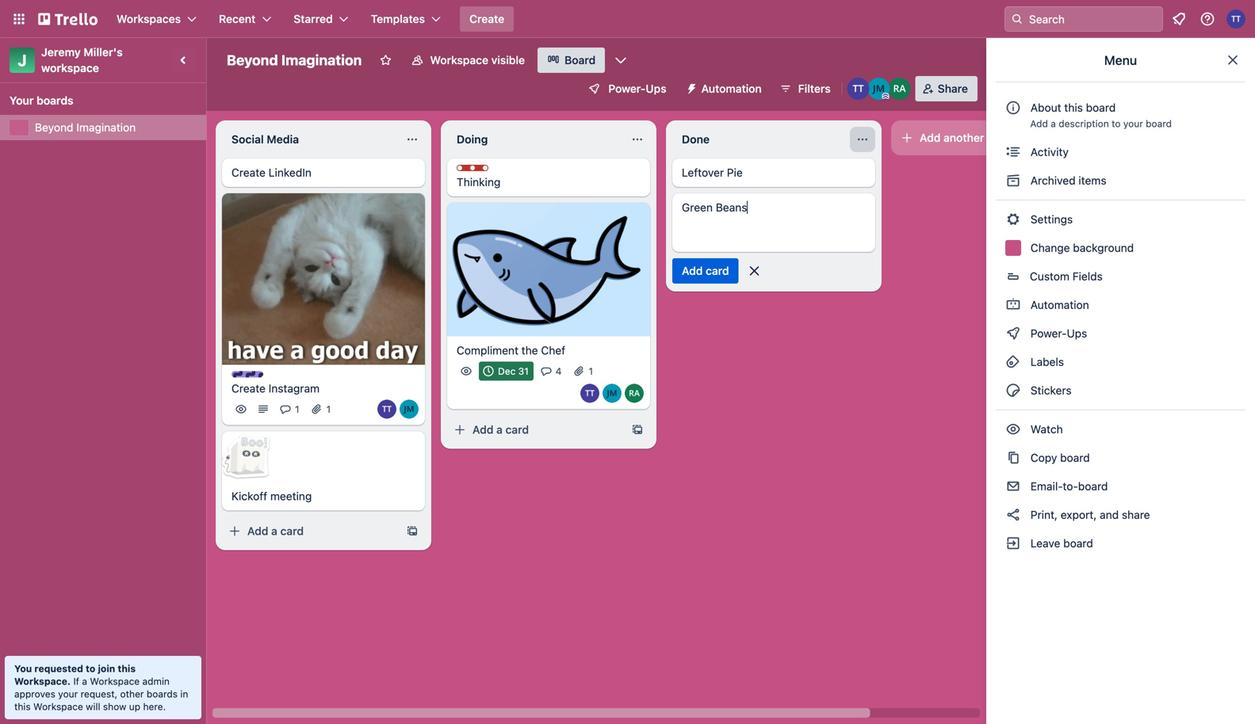 Task type: describe. For each thing, give the bounding box(es) containing it.
thinking link
[[457, 174, 641, 190]]

ruby anderson (rubyanderson7) image
[[625, 384, 644, 403]]

board link
[[538, 48, 605, 73]]

export,
[[1061, 509, 1097, 522]]

leftover pie link
[[682, 165, 866, 181]]

about this board add a description to your board
[[1030, 101, 1172, 129]]

customize views image
[[613, 52, 629, 68]]

board up print, export, and share at the right bottom
[[1078, 480, 1108, 493]]

add inside about this board add a description to your board
[[1030, 118, 1048, 129]]

sm image for power-ups
[[1005, 326, 1021, 342]]

labels
[[1028, 356, 1064, 369]]

terry turtle (terryturtle) image for the leftmost jeremy miller (jeremymiller198) icon
[[377, 400, 396, 419]]

1 for 4
[[589, 366, 593, 377]]

the
[[522, 344, 538, 357]]

leftover
[[682, 166, 724, 179]]

sm image for automation
[[1005, 297, 1021, 313]]

0 horizontal spatial beyond imagination
[[35, 121, 136, 134]]

kickoff
[[232, 490, 267, 503]]

workspace visible button
[[402, 48, 534, 73]]

add for add a card button corresponding to social media
[[247, 525, 268, 538]]

done
[[682, 133, 710, 146]]

templates
[[371, 12, 425, 25]]

visible
[[491, 54, 525, 67]]

jeremy miller's workspace
[[41, 46, 126, 75]]

settings link
[[996, 207, 1246, 232]]

create linkedin link
[[232, 165, 416, 181]]

leave board link
[[996, 531, 1246, 557]]

jeremy
[[41, 46, 81, 59]]

sm image for labels
[[1005, 354, 1021, 370]]

menu
[[1104, 53, 1137, 68]]

automation button
[[679, 76, 771, 101]]

imagination inside board name text box
[[281, 52, 362, 69]]

workspace navigation collapse icon image
[[173, 49, 195, 71]]

email-
[[1031, 480, 1063, 493]]

board down export,
[[1063, 537, 1093, 550]]

terry turtle (terryturtle) image
[[580, 384, 599, 403]]

automation link
[[996, 293, 1246, 318]]

leave
[[1031, 537, 1060, 550]]

stickers
[[1028, 384, 1072, 397]]

compliment the chef
[[457, 344, 565, 357]]

a inside 'if a workspace admin approves your request, other boards in this workspace will show up here.'
[[82, 676, 87, 687]]

leave board
[[1028, 537, 1093, 550]]

workspaces button
[[107, 6, 206, 32]]

card for doing
[[506, 423, 529, 436]]

change background link
[[996, 236, 1246, 261]]

recent
[[219, 12, 256, 25]]

Social Media text field
[[222, 127, 396, 152]]

and
[[1100, 509, 1119, 522]]

sm image for watch
[[1005, 422, 1021, 438]]

archived items
[[1028, 174, 1107, 187]]

sm image for leave board
[[1005, 536, 1021, 552]]

this member is an admin of this board. image
[[882, 93, 889, 100]]

thoughts thinking
[[457, 166, 516, 189]]

share
[[938, 82, 968, 95]]

0 horizontal spatial boards
[[37, 94, 73, 107]]

0 horizontal spatial 1
[[295, 404, 299, 415]]

labels link
[[996, 350, 1246, 375]]

custom fields
[[1030, 270, 1103, 283]]

instagram
[[269, 382, 320, 395]]

back to home image
[[38, 6, 98, 32]]

here.
[[143, 702, 166, 713]]

Done text field
[[672, 127, 847, 152]]

Enter a title for this card… text field
[[672, 193, 875, 252]]

stickers link
[[996, 378, 1246, 404]]

change
[[1031, 241, 1070, 255]]

1 for 1
[[326, 404, 331, 415]]

0 horizontal spatial jeremy miller (jeremymiller198) image
[[400, 400, 419, 419]]

items
[[1079, 174, 1107, 187]]

board up to-
[[1060, 452, 1090, 465]]

workspace inside workspace visible button
[[430, 54, 489, 67]]

Dec 31 checkbox
[[479, 362, 533, 381]]

thinking
[[457, 176, 501, 189]]

workspace.
[[14, 676, 71, 687]]

power- inside button
[[608, 82, 646, 95]]

0 notifications image
[[1170, 10, 1189, 29]]

you requested to join this workspace.
[[14, 664, 136, 687]]

leftover pie
[[682, 166, 743, 179]]

meeting
[[270, 490, 312, 503]]

1 horizontal spatial power-
[[1031, 327, 1067, 340]]

create from template… image
[[631, 424, 644, 436]]

color: bold red, title: "thoughts" element
[[457, 165, 516, 177]]

Doing text field
[[447, 127, 622, 152]]

compliment the chef link
[[457, 343, 641, 359]]

background
[[1073, 241, 1134, 255]]

starred button
[[284, 6, 358, 32]]

social media
[[232, 133, 299, 146]]

another
[[944, 131, 984, 144]]

dec
[[498, 366, 516, 377]]

workspace
[[41, 61, 99, 75]]

archived items link
[[996, 168, 1246, 193]]

31
[[518, 366, 529, 377]]

pie
[[727, 166, 743, 179]]

create instagram
[[232, 382, 320, 395]]

beyond imagination link
[[35, 120, 197, 136]]

sm image for settings
[[1005, 212, 1021, 228]]

cancel image
[[747, 263, 763, 279]]

sm image for archived items
[[1005, 173, 1021, 189]]

filters
[[798, 82, 831, 95]]

open information menu image
[[1200, 11, 1216, 27]]

settings
[[1028, 213, 1073, 226]]

add a card for social media
[[247, 525, 304, 538]]

activity link
[[996, 140, 1246, 165]]

1 vertical spatial ups
[[1067, 327, 1087, 340]]

Board name text field
[[219, 48, 370, 73]]

0 horizontal spatial workspace
[[33, 702, 83, 713]]

add another list
[[920, 131, 1003, 144]]

share button
[[916, 76, 978, 101]]

board up activity link
[[1146, 118, 1172, 129]]

custom
[[1030, 270, 1070, 283]]

if
[[73, 676, 79, 687]]

your inside about this board add a description to your board
[[1123, 118, 1143, 129]]

if a workspace admin approves your request, other boards in this workspace will show up here.
[[14, 676, 188, 713]]

ups inside button
[[646, 82, 667, 95]]

4
[[556, 366, 562, 377]]

list
[[987, 131, 1003, 144]]



Task type: vqa. For each thing, say whether or not it's contained in the screenshot.
description
yes



Task type: locate. For each thing, give the bounding box(es) containing it.
sm image inside archived items link
[[1005, 173, 1021, 189]]

2 sm image from the top
[[1005, 297, 1021, 313]]

0 vertical spatial ups
[[646, 82, 667, 95]]

linkedin
[[269, 166, 312, 179]]

1 horizontal spatial your
[[1123, 118, 1143, 129]]

1 vertical spatial beyond
[[35, 121, 73, 134]]

0 vertical spatial boards
[[37, 94, 73, 107]]

your
[[10, 94, 34, 107]]

request,
[[81, 689, 118, 700]]

terry turtle (terryturtle) image right open information menu icon on the top of page
[[1227, 10, 1246, 29]]

terry turtle (terryturtle) image for jeremy miller (jeremymiller198) image
[[847, 78, 870, 100]]

1 horizontal spatial power-ups
[[1028, 327, 1090, 340]]

2 vertical spatial terry turtle (terryturtle) image
[[377, 400, 396, 419]]

to inside about this board add a description to your board
[[1112, 118, 1121, 129]]

0 horizontal spatial your
[[58, 689, 78, 700]]

0 vertical spatial power-
[[608, 82, 646, 95]]

custom fields button
[[996, 264, 1246, 289]]

1 vertical spatial this
[[118, 664, 136, 675]]

1 vertical spatial to
[[86, 664, 95, 675]]

board
[[1086, 101, 1116, 114], [1146, 118, 1172, 129], [1060, 452, 1090, 465], [1078, 480, 1108, 493], [1063, 537, 1093, 550]]

power-
[[608, 82, 646, 95], [1031, 327, 1067, 340]]

add down about
[[1030, 118, 1048, 129]]

2 vertical spatial workspace
[[33, 702, 83, 713]]

this inside about this board add a description to your board
[[1064, 101, 1083, 114]]

sm image inside the automation button
[[679, 76, 701, 98]]

this
[[1064, 101, 1083, 114], [118, 664, 136, 675], [14, 702, 31, 713]]

0 horizontal spatial power-
[[608, 82, 646, 95]]

sm image for copy board
[[1005, 450, 1021, 466]]

card down meeting
[[280, 525, 304, 538]]

sm image inside email-to-board link
[[1005, 479, 1021, 495]]

power-ups link
[[996, 321, 1246, 347]]

1 horizontal spatial this
[[118, 664, 136, 675]]

2 vertical spatial this
[[14, 702, 31, 713]]

a down dec 31 option
[[496, 423, 503, 436]]

automation up done text field
[[701, 82, 762, 95]]

create for create linkedin
[[232, 166, 266, 179]]

print, export, and share link
[[996, 503, 1246, 528]]

beyond imagination inside board name text box
[[227, 52, 362, 69]]

2 vertical spatial card
[[280, 525, 304, 538]]

2 vertical spatial create
[[232, 382, 266, 395]]

jeremy miller (jeremymiller198) image
[[868, 78, 890, 100]]

power- up labels
[[1031, 327, 1067, 340]]

beyond inside beyond imagination link
[[35, 121, 73, 134]]

starred
[[294, 12, 333, 25]]

add a card button for doing
[[447, 417, 625, 443]]

1 down instagram
[[295, 404, 299, 415]]

create linkedin
[[232, 166, 312, 179]]

power-ups inside power-ups link
[[1028, 327, 1090, 340]]

1 horizontal spatial automation
[[1028, 299, 1089, 312]]

1 vertical spatial terry turtle (terryturtle) image
[[847, 78, 870, 100]]

create for create instagram
[[232, 382, 266, 395]]

0 vertical spatial imagination
[[281, 52, 362, 69]]

1 vertical spatial card
[[506, 423, 529, 436]]

social
[[232, 133, 264, 146]]

a inside about this board add a description to your board
[[1051, 118, 1056, 129]]

1 vertical spatial imagination
[[76, 121, 136, 134]]

copy
[[1031, 452, 1057, 465]]

join
[[98, 664, 115, 675]]

create inside button
[[469, 12, 504, 25]]

2 horizontal spatial this
[[1064, 101, 1083, 114]]

0 horizontal spatial imagination
[[76, 121, 136, 134]]

create down color: purple, title: none image
[[232, 382, 266, 395]]

beyond imagination down your boards with 1 items element at the left top
[[35, 121, 136, 134]]

will
[[86, 702, 100, 713]]

1 horizontal spatial add a card button
[[447, 417, 625, 443]]

sm image
[[1005, 212, 1021, 228], [1005, 297, 1021, 313], [1005, 354, 1021, 370], [1005, 383, 1021, 399], [1005, 450, 1021, 466]]

kickoff meeting link
[[232, 489, 416, 505]]

workspace down join
[[90, 676, 140, 687]]

0 vertical spatial workspace
[[430, 54, 489, 67]]

create from template… image
[[406, 525, 419, 538]]

about
[[1031, 101, 1061, 114]]

workspace visible
[[430, 54, 525, 67]]

sm image inside leave board link
[[1005, 536, 1021, 552]]

beyond down your boards
[[35, 121, 73, 134]]

0 vertical spatial add a card
[[473, 423, 529, 436]]

other
[[120, 689, 144, 700]]

1 horizontal spatial 1
[[326, 404, 331, 415]]

1 horizontal spatial imagination
[[281, 52, 362, 69]]

search image
[[1011, 13, 1024, 25]]

add another list button
[[891, 121, 1107, 155]]

0 vertical spatial power-ups
[[608, 82, 667, 95]]

automation inside button
[[701, 82, 762, 95]]

0 vertical spatial your
[[1123, 118, 1143, 129]]

1 vertical spatial add a card
[[247, 525, 304, 538]]

add for doing add a card button
[[473, 423, 494, 436]]

2 horizontal spatial workspace
[[430, 54, 489, 67]]

sm image for email-to-board
[[1005, 479, 1021, 495]]

sm image for print, export, and share
[[1005, 507, 1021, 523]]

0 horizontal spatial automation
[[701, 82, 762, 95]]

imagination down your boards with 1 items element at the left top
[[76, 121, 136, 134]]

add card
[[682, 264, 729, 278]]

sm image inside automation link
[[1005, 297, 1021, 313]]

card down dec 31
[[506, 423, 529, 436]]

0 vertical spatial create
[[469, 12, 504, 25]]

create for create
[[469, 12, 504, 25]]

0 horizontal spatial add a card button
[[222, 519, 400, 545]]

power-ups down customize views icon
[[608, 82, 667, 95]]

beyond down "recent" popup button
[[227, 52, 278, 69]]

kickoff meeting
[[232, 490, 312, 503]]

automation down custom fields
[[1028, 299, 1089, 312]]

sm image inside stickers link
[[1005, 383, 1021, 399]]

power-ups
[[608, 82, 667, 95], [1028, 327, 1090, 340]]

2 horizontal spatial 1
[[589, 366, 593, 377]]

to-
[[1063, 480, 1078, 493]]

terry turtle (terryturtle) image
[[1227, 10, 1246, 29], [847, 78, 870, 100], [377, 400, 396, 419]]

add a card down dec 31 option
[[473, 423, 529, 436]]

add a card button down 31
[[447, 417, 625, 443]]

1 vertical spatial workspace
[[90, 676, 140, 687]]

share
[[1122, 509, 1150, 522]]

1 vertical spatial create
[[232, 166, 266, 179]]

card
[[706, 264, 729, 278], [506, 423, 529, 436], [280, 525, 304, 538]]

0 vertical spatial beyond imagination
[[227, 52, 362, 69]]

email-to-board link
[[996, 474, 1246, 500]]

add a card down kickoff meeting on the bottom left of page
[[247, 525, 304, 538]]

approves
[[14, 689, 55, 700]]

add down kickoff
[[247, 525, 268, 538]]

activity
[[1028, 146, 1069, 159]]

change background
[[1028, 241, 1134, 255]]

ruby anderson (rubyanderson7) image
[[889, 78, 911, 100]]

0 horizontal spatial beyond
[[35, 121, 73, 134]]

ups down automation link
[[1067, 327, 1087, 340]]

1 sm image from the top
[[1005, 212, 1021, 228]]

beyond inside board name text box
[[227, 52, 278, 69]]

create
[[469, 12, 504, 25], [232, 166, 266, 179], [232, 382, 266, 395]]

in
[[180, 689, 188, 700]]

power-ups button
[[577, 76, 676, 101]]

compliment
[[457, 344, 519, 357]]

beyond imagination down starred
[[227, 52, 362, 69]]

create button
[[460, 6, 514, 32]]

your boards with 1 items element
[[10, 91, 189, 110]]

print, export, and share
[[1028, 509, 1150, 522]]

1 up terry turtle (terryturtle) image
[[589, 366, 593, 377]]

this inside you requested to join this workspace.
[[118, 664, 136, 675]]

1 vertical spatial add a card button
[[222, 519, 400, 545]]

Search field
[[1024, 7, 1162, 31]]

workspace down approves
[[33, 702, 83, 713]]

2 horizontal spatial card
[[706, 264, 729, 278]]

jeremy miller (jeremymiller198) image
[[603, 384, 622, 403], [400, 400, 419, 419]]

power-ups inside button
[[608, 82, 667, 95]]

add card button
[[672, 258, 739, 284]]

your down if
[[58, 689, 78, 700]]

0 horizontal spatial this
[[14, 702, 31, 713]]

1 vertical spatial your
[[58, 689, 78, 700]]

1 horizontal spatial add a card
[[473, 423, 529, 436]]

create down "social"
[[232, 166, 266, 179]]

miller's
[[84, 46, 123, 59]]

boards right your
[[37, 94, 73, 107]]

show
[[103, 702, 126, 713]]

1 horizontal spatial to
[[1112, 118, 1121, 129]]

0 horizontal spatial power-ups
[[608, 82, 667, 95]]

watch
[[1028, 423, 1066, 436]]

boards inside 'if a workspace admin approves your request, other boards in this workspace will show up here.'
[[147, 689, 178, 700]]

sm image for stickers
[[1005, 383, 1021, 399]]

4 sm image from the top
[[1005, 383, 1021, 399]]

pete ghost image
[[221, 432, 272, 483]]

star or unstar board image
[[379, 54, 392, 67]]

sm image for activity
[[1005, 144, 1021, 160]]

add a card
[[473, 423, 529, 436], [247, 525, 304, 538]]

media
[[267, 133, 299, 146]]

sm image
[[679, 76, 701, 98], [1005, 144, 1021, 160], [1005, 173, 1021, 189], [1005, 326, 1021, 342], [1005, 422, 1021, 438], [1005, 479, 1021, 495], [1005, 507, 1021, 523], [1005, 536, 1021, 552]]

create instagram link
[[232, 381, 416, 397]]

add
[[1030, 118, 1048, 129], [920, 131, 941, 144], [682, 264, 703, 278], [473, 423, 494, 436], [247, 525, 268, 538]]

1 vertical spatial power-
[[1031, 327, 1067, 340]]

you
[[14, 664, 32, 675]]

1 horizontal spatial card
[[506, 423, 529, 436]]

primary element
[[0, 0, 1255, 38]]

0 vertical spatial add a card button
[[447, 417, 625, 443]]

0 vertical spatial to
[[1112, 118, 1121, 129]]

board up description
[[1086, 101, 1116, 114]]

watch link
[[996, 417, 1246, 442]]

a right if
[[82, 676, 87, 687]]

1 horizontal spatial workspace
[[90, 676, 140, 687]]

1 vertical spatial beyond imagination
[[35, 121, 136, 134]]

a down kickoff meeting on the bottom left of page
[[271, 525, 277, 538]]

terry turtle (terryturtle) image left this member is an admin of this board. image
[[847, 78, 870, 100]]

your inside 'if a workspace admin approves your request, other boards in this workspace will show up here.'
[[58, 689, 78, 700]]

1 vertical spatial power-ups
[[1028, 327, 1090, 340]]

1 horizontal spatial beyond
[[227, 52, 278, 69]]

5 sm image from the top
[[1005, 450, 1021, 466]]

card inside "add card" button
[[706, 264, 729, 278]]

copy board
[[1028, 452, 1090, 465]]

this right join
[[118, 664, 136, 675]]

1 down create instagram link
[[326, 404, 331, 415]]

imagination down starred popup button
[[281, 52, 362, 69]]

add for add another list button
[[920, 131, 941, 144]]

a down about
[[1051, 118, 1056, 129]]

0 vertical spatial beyond
[[227, 52, 278, 69]]

description
[[1059, 118, 1109, 129]]

fields
[[1073, 270, 1103, 283]]

add left 'cancel' image on the right of the page
[[682, 264, 703, 278]]

boards down admin
[[147, 689, 178, 700]]

workspace left visible at the top left of the page
[[430, 54, 489, 67]]

sm image inside power-ups link
[[1005, 326, 1021, 342]]

0 vertical spatial card
[[706, 264, 729, 278]]

beyond
[[227, 52, 278, 69], [35, 121, 73, 134]]

create up workspace visible at the top left of page
[[469, 12, 504, 25]]

add down dec 31 option
[[473, 423, 494, 436]]

copy board link
[[996, 446, 1246, 471]]

0 horizontal spatial card
[[280, 525, 304, 538]]

0 vertical spatial terry turtle (terryturtle) image
[[1227, 10, 1246, 29]]

j
[[18, 51, 27, 69]]

0 horizontal spatial terry turtle (terryturtle) image
[[377, 400, 396, 419]]

card for social media
[[280, 525, 304, 538]]

this up description
[[1064, 101, 1083, 114]]

to up activity link
[[1112, 118, 1121, 129]]

email-to-board
[[1028, 480, 1108, 493]]

sm image inside the labels link
[[1005, 354, 1021, 370]]

0 horizontal spatial to
[[86, 664, 95, 675]]

requested
[[34, 664, 83, 675]]

sm image inside print, export, and share link
[[1005, 507, 1021, 523]]

1 horizontal spatial beyond imagination
[[227, 52, 362, 69]]

add left 'another'
[[920, 131, 941, 144]]

2 horizontal spatial terry turtle (terryturtle) image
[[1227, 10, 1246, 29]]

to inside you requested to join this workspace.
[[86, 664, 95, 675]]

sm image inside watch link
[[1005, 422, 1021, 438]]

0 horizontal spatial ups
[[646, 82, 667, 95]]

your
[[1123, 118, 1143, 129], [58, 689, 78, 700]]

your boards
[[10, 94, 73, 107]]

1 vertical spatial automation
[[1028, 299, 1089, 312]]

1 horizontal spatial terry turtle (terryturtle) image
[[847, 78, 870, 100]]

doing
[[457, 133, 488, 146]]

this inside 'if a workspace admin approves your request, other boards in this workspace will show up here.'
[[14, 702, 31, 713]]

terry turtle (terryturtle) image down create instagram link
[[377, 400, 396, 419]]

add a card for doing
[[473, 423, 529, 436]]

print,
[[1031, 509, 1058, 522]]

power-ups up labels
[[1028, 327, 1090, 340]]

1 horizontal spatial boards
[[147, 689, 178, 700]]

power- down customize views icon
[[608, 82, 646, 95]]

sm image inside copy board link
[[1005, 450, 1021, 466]]

3 sm image from the top
[[1005, 354, 1021, 370]]

chef
[[541, 344, 565, 357]]

add a card button
[[447, 417, 625, 443], [222, 519, 400, 545]]

archived
[[1031, 174, 1076, 187]]

0 horizontal spatial add a card
[[247, 525, 304, 538]]

to
[[1112, 118, 1121, 129], [86, 664, 95, 675]]

sm image inside activity link
[[1005, 144, 1021, 160]]

0 vertical spatial this
[[1064, 101, 1083, 114]]

thoughts
[[473, 166, 516, 177]]

sm image inside the 'settings' link
[[1005, 212, 1021, 228]]

1 horizontal spatial jeremy miller (jeremymiller198) image
[[603, 384, 622, 403]]

this down approves
[[14, 702, 31, 713]]

to left join
[[86, 664, 95, 675]]

1 horizontal spatial ups
[[1067, 327, 1087, 340]]

card left 'cancel' image on the right of the page
[[706, 264, 729, 278]]

color: purple, title: none image
[[232, 372, 263, 378]]

ups left the automation button
[[646, 82, 667, 95]]

add a card button for social media
[[222, 519, 400, 545]]

0 vertical spatial automation
[[701, 82, 762, 95]]

add a card button down kickoff meeting link
[[222, 519, 400, 545]]

a
[[1051, 118, 1056, 129], [496, 423, 503, 436], [271, 525, 277, 538], [82, 676, 87, 687]]

1 vertical spatial boards
[[147, 689, 178, 700]]

your up activity link
[[1123, 118, 1143, 129]]



